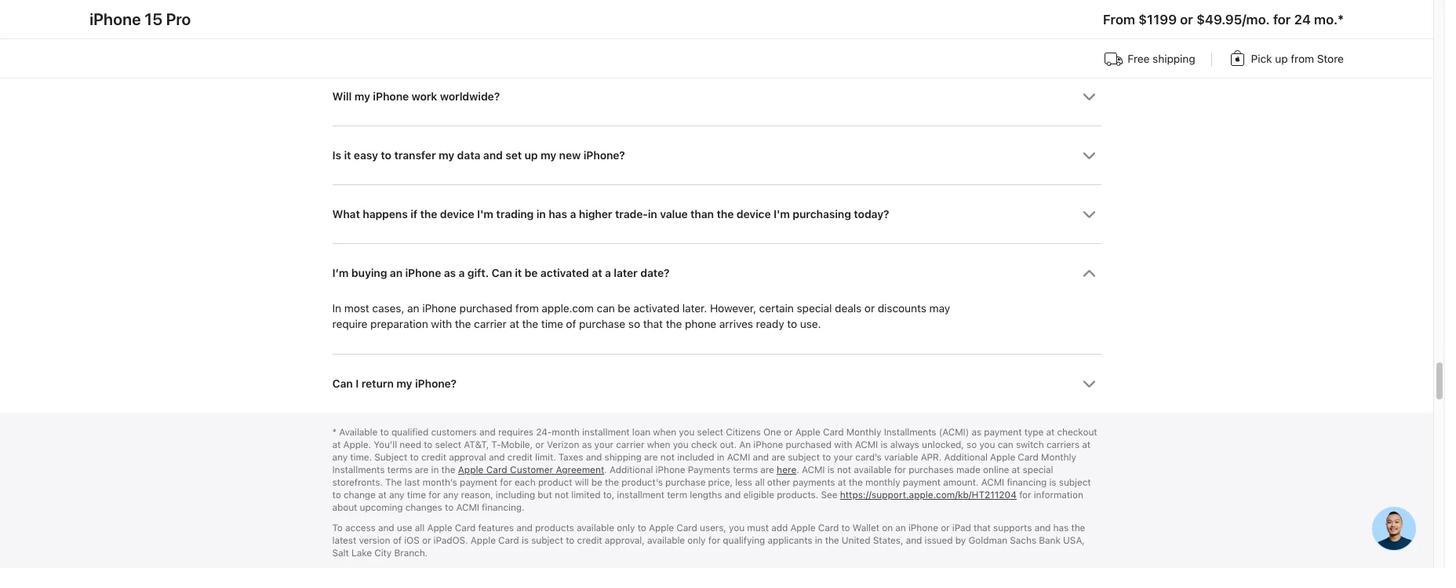 Task type: vqa. For each thing, say whether or not it's contained in the screenshot.
topmost "list item"
yes



Task type: locate. For each thing, give the bounding box(es) containing it.
to inside . acmi is not available for purchases made online at special storefronts. the last month's payment for each product will be the product's purchase price, less all other payments at the monthly payment amount. acmi financing is subject to change at any time for any reason, including but not limited to, installment term lengths and eligible products. see
[[332, 490, 341, 501]]

1 vertical spatial when
[[647, 440, 671, 451]]

0 vertical spatial purchase
[[579, 318, 626, 331]]

special
[[797, 302, 832, 315], [1023, 465, 1054, 476]]

0 vertical spatial select
[[697, 427, 724, 438]]

.
[[605, 465, 607, 476], [797, 465, 800, 476]]

not
[[661, 452, 675, 463], [837, 465, 852, 476], [555, 490, 569, 501]]

0 horizontal spatial carrier
[[474, 318, 507, 331]]

1 horizontal spatial an
[[407, 302, 420, 315]]

however,
[[710, 302, 757, 315]]

has up bank
[[1054, 523, 1069, 534]]

an right the on
[[896, 523, 906, 534]]

0 horizontal spatial your
[[595, 440, 614, 451]]

when right loan
[[653, 427, 677, 438]]

1 vertical spatial only
[[688, 535, 706, 546]]

to right changes
[[445, 502, 454, 513]]

to left use.
[[787, 318, 798, 331]]

0 vertical spatial can
[[597, 302, 615, 315]]

or down 24-
[[536, 440, 544, 451]]

1 vertical spatial so
[[967, 440, 977, 451]]

the up usa,
[[1072, 523, 1086, 534]]

work
[[412, 90, 437, 102]]

1 vertical spatial installment
[[617, 490, 665, 501]]

requires
[[498, 427, 534, 438]]

upcoming
[[360, 502, 403, 513]]

can left i
[[332, 378, 353, 390]]

in right trading
[[537, 208, 546, 220]]

0 vertical spatial purchased
[[460, 302, 513, 315]]

1 vertical spatial purchased
[[786, 440, 832, 451]]

not up see
[[837, 465, 852, 476]]

credit up "month's"
[[421, 452, 447, 463]]

2 device from the left
[[737, 208, 771, 220]]

and down less on the bottom of page
[[725, 490, 741, 501]]

for inside "for information about upcoming changes to acmi financing."
[[1020, 490, 1032, 501]]

monthly down carriers
[[1042, 452, 1077, 463]]

subject
[[788, 452, 820, 463], [1059, 477, 1091, 488], [531, 535, 564, 546]]

for up including
[[500, 477, 512, 488]]

0 vertical spatial special
[[797, 302, 832, 315]]

chevrondown image for date?
[[1083, 267, 1096, 280]]

or up issued on the bottom right of the page
[[941, 523, 950, 534]]

1 vertical spatial purchase
[[666, 477, 706, 488]]

list containing will my iphone work worldwide?
[[332, 0, 1102, 413]]

be
[[525, 267, 538, 279], [618, 302, 631, 315], [592, 477, 603, 488]]

discounts
[[878, 302, 927, 315]]

can left switch
[[998, 440, 1014, 451]]

a left later
[[605, 267, 611, 279]]

that
[[643, 318, 663, 331], [974, 523, 991, 534]]

2 chevrondown image from the top
[[1083, 208, 1096, 221]]

from $1199 or $49.95 /mo. for 24 mo. *
[[1103, 12, 1344, 27]]

1 vertical spatial as
[[972, 427, 982, 438]]

worldwide?
[[440, 90, 500, 102]]

amount.
[[944, 477, 979, 488]]

. up to,
[[605, 465, 607, 476]]

0 horizontal spatial up
[[525, 149, 538, 161]]

apple down "term"
[[649, 523, 674, 534]]

here link
[[777, 465, 797, 476]]

0 vertical spatial all
[[755, 477, 765, 488]]

from
[[1291, 53, 1315, 65], [516, 302, 539, 315]]

monthly up card's
[[847, 427, 882, 438]]

are up here
[[772, 452, 786, 463]]

2 horizontal spatial payment
[[985, 427, 1022, 438]]

or right deals on the right
[[865, 302, 875, 315]]

iphone inside in most cases, an iphone purchased from apple.com can be activated later. however, certain special deals or discounts may require preparation with the carrier at the time of purchase so that the phone arrives ready to use.
[[422, 302, 457, 315]]

to
[[332, 523, 343, 534]]

0 horizontal spatial from
[[516, 302, 539, 315]]

all up ios
[[415, 523, 425, 534]]

only
[[617, 523, 635, 534], [688, 535, 706, 546]]

it right the is
[[344, 149, 351, 161]]

is inside to access and use all apple card features and products available only to apple card users, you must add apple card to wallet on an iphone or ipad that supports and has the latest version of ios or ipados. apple card is subject to credit approval, available only for qualifying applicants in the united states, and issued by goldman sachs bank usa, salt lake city branch.
[[522, 535, 529, 546]]

1 vertical spatial carrier
[[616, 440, 645, 451]]

0 horizontal spatial all
[[415, 523, 425, 534]]

from
[[1103, 12, 1136, 27]]

i'm
[[477, 208, 494, 220], [774, 208, 790, 220]]

acmi inside "for information about upcoming changes to acmi financing."
[[456, 502, 479, 513]]

any left time.
[[332, 452, 348, 463]]

0 vertical spatial list item
[[332, 0, 1102, 8]]

0 horizontal spatial payment
[[460, 477, 498, 488]]

0 horizontal spatial time
[[407, 490, 426, 501]]

be inside in most cases, an iphone purchased from apple.com can be activated later. however, certain special deals or discounts may require preparation with the carrier at the time of purchase so that the phone arrives ready to use.
[[618, 302, 631, 315]]

* inside * available to qualified customers and requires 24-month installment loan when you select citizens one or apple card monthly installments (acmi) as payment type at checkout at apple. you'll need to select at&t, t-mobile, or verizon as your carrier when you check out. an iphone purchased with acmi is always unlocked, so you can switch carriers at any time. subject to credit approval and credit limit. taxes and shipping are not included in acmi and are subject to your card's variable apr. additional apple card monthly installments terms are in the
[[332, 427, 337, 438]]

1 chevrondown image from the top
[[1083, 149, 1096, 162]]

activated inside dropdown button
[[541, 267, 589, 279]]

1 vertical spatial can
[[332, 378, 353, 390]]

device
[[440, 208, 474, 220], [737, 208, 771, 220]]

payment inside * available to qualified customers and requires 24-month installment loan when you select citizens one or apple card monthly installments (acmi) as payment type at checkout at apple. you'll need to select at&t, t-mobile, or verizon as your carrier when you check out. an iphone purchased with acmi is always unlocked, so you can switch carriers at any time. subject to credit approval and credit limit. taxes and shipping are not included in acmi and are subject to your card's variable apr. additional apple card monthly installments terms are in the
[[985, 427, 1022, 438]]

1 horizontal spatial *
[[1338, 12, 1344, 27]]

1 horizontal spatial your
[[834, 452, 853, 463]]

1 vertical spatial with
[[835, 440, 853, 451]]

all inside . acmi is not available for purchases made online at special storefronts. the last month's payment for each product will be the product's purchase price, less all other payments at the monthly payment amount. acmi financing is subject to change at any time for any reason, including but not limited to, installment term lengths and eligible products. see
[[755, 477, 765, 488]]

1 vertical spatial not
[[837, 465, 852, 476]]

2 vertical spatial subject
[[531, 535, 564, 546]]

must
[[747, 523, 769, 534]]

iphone inside to access and use all apple card features and products available only to apple card users, you must add apple card to wallet on an iphone or ipad that supports and has the latest version of ios or ipados. apple card is subject to credit approval, available only for qualifying applicants in the united states, and issued by goldman sachs bank usa, salt lake city branch.
[[909, 523, 939, 534]]

you inside to access and use all apple card features and products available only to apple card users, you must add apple card to wallet on an iphone or ipad that supports and has the latest version of ios or ipados. apple card is subject to credit approval, available only for qualifying applicants in the united states, and issued by goldman sachs bank usa, salt lake city branch.
[[729, 523, 745, 534]]

0 vertical spatial up
[[1276, 53, 1288, 65]]

card down t-
[[486, 465, 508, 476]]

for information about upcoming changes to acmi financing.
[[332, 490, 1084, 513]]

chevrondown image
[[1083, 90, 1096, 103], [1083, 378, 1096, 391]]

to up united
[[842, 523, 850, 534]]

* right 24
[[1338, 12, 1344, 27]]

chevrondown image inside will my iphone work worldwide? dropdown button
[[1083, 90, 1096, 103]]

apple card customer agreement . additional iphone payments terms are here
[[458, 465, 797, 476]]

0 vertical spatial *
[[1338, 12, 1344, 27]]

purchases
[[909, 465, 954, 476]]

2 vertical spatial an
[[896, 523, 906, 534]]

available
[[854, 465, 892, 476], [577, 523, 615, 534], [648, 535, 685, 546]]

special inside in most cases, an iphone purchased from apple.com can be activated later. however, certain special deals or discounts may require preparation with the carrier at the time of purchase so that the phone arrives ready to use.
[[797, 302, 832, 315]]

0 vertical spatial of
[[566, 318, 576, 331]]

and down t-
[[489, 452, 505, 463]]

credit inside to access and use all apple card features and products available only to apple card users, you must add apple card to wallet on an iphone or ipad that supports and has the latest version of ios or ipados. apple card is subject to credit approval, available only for qualifying applicants in the united states, and issued by goldman sachs bank usa, salt lake city branch.
[[577, 535, 602, 546]]

1 vertical spatial *
[[332, 427, 337, 438]]

product
[[538, 477, 573, 488]]

1 horizontal spatial purchased
[[786, 440, 832, 451]]

products
[[535, 523, 574, 534]]

2 . from the left
[[797, 465, 800, 476]]

month
[[552, 427, 580, 438]]

1 vertical spatial monthly
[[1042, 452, 1077, 463]]

purchase inside . acmi is not available for purchases made online at special storefronts. the last month's payment for each product will be the product's purchase price, less all other payments at the monthly payment amount. acmi financing is subject to change at any time for any reason, including but not limited to, installment term lengths and eligible products. see
[[666, 477, 706, 488]]

higher
[[579, 208, 613, 220]]

1 vertical spatial be
[[618, 302, 631, 315]]

a
[[570, 208, 576, 220], [459, 267, 465, 279], [605, 267, 611, 279]]

iphone? up customers
[[415, 378, 457, 390]]

you
[[679, 427, 695, 438], [673, 440, 689, 451], [980, 440, 996, 451], [729, 523, 745, 534]]

0 vertical spatial chevrondown image
[[1083, 90, 1096, 103]]

your left card's
[[834, 452, 853, 463]]

available down card's
[[854, 465, 892, 476]]

0 horizontal spatial with
[[431, 318, 452, 331]]

any
[[332, 452, 348, 463], [389, 490, 405, 501], [443, 490, 459, 501]]

2 horizontal spatial be
[[618, 302, 631, 315]]

value
[[660, 208, 688, 220]]

purchase down apple.com
[[579, 318, 626, 331]]

1 vertical spatial of
[[393, 535, 402, 546]]

chevrondown image inside i'm buying an iphone as a gift. can it be activated at a later date? dropdown button
[[1083, 267, 1096, 280]]

2 vertical spatial chevrondown image
[[1083, 267, 1096, 280]]

special up "financing"
[[1023, 465, 1054, 476]]

0 vertical spatial has
[[549, 208, 567, 220]]

pick
[[1252, 53, 1273, 65]]

1 horizontal spatial i'm
[[774, 208, 790, 220]]

installment inside * available to qualified customers and requires 24-month installment loan when you select citizens one or apple card monthly installments (acmi) as payment type at checkout at apple. you'll need to select at&t, t-mobile, or verizon as your carrier when you check out. an iphone purchased with acmi is always unlocked, so you can switch carriers at any time. subject to credit approval and credit limit. taxes and shipping are not included in acmi and are subject to your card's variable apr. additional apple card monthly installments terms are in the
[[582, 427, 630, 438]]

2 chevrondown image from the top
[[1083, 378, 1096, 391]]

list item containing i'm buying an iphone as a gift. can it be activated at a later date?
[[332, 243, 1102, 354]]

0 horizontal spatial not
[[555, 490, 569, 501]]

1 vertical spatial activated
[[634, 302, 680, 315]]

the right if
[[420, 208, 437, 220]]

be inside dropdown button
[[525, 267, 538, 279]]

carrier down i'm buying an iphone as a gift. can it be activated at a later date?
[[474, 318, 507, 331]]

chevrondown image
[[1083, 149, 1096, 162], [1083, 208, 1096, 221], [1083, 267, 1096, 280]]

trading
[[496, 208, 534, 220]]

for down users,
[[709, 535, 721, 546]]

from left store
[[1291, 53, 1315, 65]]

at right payments
[[838, 477, 847, 488]]

time down last
[[407, 490, 426, 501]]

any down "month's"
[[443, 490, 459, 501]]

0 vertical spatial available
[[854, 465, 892, 476]]

it
[[344, 149, 351, 161], [515, 267, 522, 279]]

select up the check
[[697, 427, 724, 438]]

acmi
[[855, 440, 878, 451], [727, 452, 751, 463], [802, 465, 825, 476], [982, 477, 1005, 488], [456, 502, 479, 513]]

1 chevrondown image from the top
[[1083, 90, 1096, 103]]

acmi down "an"
[[727, 452, 751, 463]]

1 horizontal spatial has
[[1054, 523, 1069, 534]]

so
[[629, 318, 640, 331], [967, 440, 977, 451]]

0 horizontal spatial so
[[629, 318, 640, 331]]

iphone up preparation
[[422, 302, 457, 315]]

subject up here
[[788, 452, 820, 463]]

0 horizontal spatial an
[[390, 267, 403, 279]]

for inside iphone 15 pro main content
[[1274, 12, 1291, 27]]

1 horizontal spatial device
[[737, 208, 771, 220]]

iphone left work
[[373, 90, 409, 102]]

change
[[344, 490, 376, 501]]

activated inside in most cases, an iphone purchased from apple.com can be activated later. however, certain special deals or discounts may require preparation with the carrier at the time of purchase so that the phone arrives ready to use.
[[634, 302, 680, 315]]

1 horizontal spatial as
[[582, 440, 592, 451]]

2 list item from the top
[[332, 243, 1102, 354]]

0 horizontal spatial *
[[332, 427, 337, 438]]

at up "financing"
[[1012, 465, 1021, 476]]

united
[[842, 535, 871, 546]]

in
[[537, 208, 546, 220], [648, 208, 657, 220], [717, 452, 725, 463], [431, 465, 439, 476], [815, 535, 823, 546]]

all up eligible
[[755, 477, 765, 488]]

and right features
[[517, 523, 533, 534]]

i'm
[[332, 267, 349, 279]]

1 horizontal spatial activated
[[634, 302, 680, 315]]

iphone 15 pro
[[90, 9, 191, 29]]

users,
[[700, 523, 727, 534]]

my
[[355, 90, 370, 102], [439, 149, 455, 161], [541, 149, 557, 161], [397, 378, 412, 390]]

1 terms from the left
[[387, 465, 413, 476]]

acmi down reason,
[[456, 502, 479, 513]]

chevrondown image inside can i return my iphone? dropdown button
[[1083, 378, 1096, 391]]

be for can
[[618, 302, 631, 315]]

subject
[[374, 452, 408, 463]]

for inside to access and use all apple card features and products available only to apple card users, you must add apple card to wallet on an iphone or ipad that supports and has the latest version of ios or ipados. apple card is subject to credit approval, available only for qualifying applicants in the united states, and issued by goldman sachs bank usa, salt lake city branch.
[[709, 535, 721, 546]]

as right (acmi)
[[972, 427, 982, 438]]

to up 'you'll'
[[380, 427, 389, 438]]

shipping
[[1153, 53, 1196, 65], [605, 452, 642, 463]]

carrier down loan
[[616, 440, 645, 451]]

0 horizontal spatial has
[[549, 208, 567, 220]]

subject inside * available to qualified customers and requires 24-month installment loan when you select citizens one or apple card monthly installments (acmi) as payment type at checkout at apple. you'll need to select at&t, t-mobile, or verizon as your carrier when you check out. an iphone purchased with acmi is always unlocked, so you can switch carriers at any time. subject to credit approval and credit limit. taxes and shipping are not included in acmi and are subject to your card's variable apr. additional apple card monthly installments terms are in the
[[788, 452, 820, 463]]

1 vertical spatial that
[[974, 523, 991, 534]]

0 vertical spatial additional
[[945, 452, 988, 463]]

payment up switch
[[985, 427, 1022, 438]]

states,
[[873, 535, 904, 546]]

are
[[644, 452, 658, 463], [772, 452, 786, 463], [415, 465, 429, 476], [761, 465, 775, 476]]

when
[[653, 427, 677, 438], [647, 440, 671, 451]]

shipping inside * available to qualified customers and requires 24-month installment loan when you select citizens one or apple card monthly installments (acmi) as payment type at checkout at apple. you'll need to select at&t, t-mobile, or verizon as your carrier when you check out. an iphone purchased with acmi is always unlocked, so you can switch carriers at any time. subject to credit approval and credit limit. taxes and shipping are not included in acmi and are subject to your card's variable apr. additional apple card monthly installments terms are in the
[[605, 452, 642, 463]]

the
[[420, 208, 437, 220], [717, 208, 734, 220], [455, 318, 471, 331], [522, 318, 539, 331], [666, 318, 682, 331], [442, 465, 456, 476], [605, 477, 619, 488], [849, 477, 863, 488], [1072, 523, 1086, 534], [825, 535, 840, 546]]

time down apple.com
[[541, 318, 563, 331]]

an inside dropdown button
[[390, 267, 403, 279]]

of
[[566, 318, 576, 331], [393, 535, 402, 546]]

apple
[[796, 427, 821, 438], [991, 452, 1016, 463], [458, 465, 484, 476], [427, 523, 452, 534], [649, 523, 674, 534], [791, 523, 816, 534], [471, 535, 496, 546]]

* left available
[[332, 427, 337, 438]]

iphone inside * available to qualified customers and requires 24-month installment loan when you select citizens one or apple card monthly installments (acmi) as payment type at checkout at apple. you'll need to select at&t, t-mobile, or verizon as your carrier when you check out. an iphone purchased with acmi is always unlocked, so you can switch carriers at any time. subject to credit approval and credit limit. taxes and shipping are not included in acmi and are subject to your card's variable apr. additional apple card monthly installments terms are in the
[[754, 440, 783, 451]]

be for it
[[525, 267, 538, 279]]

iphone 15 pro main content
[[0, 0, 1434, 551]]

changes
[[406, 502, 442, 513]]

iphone
[[373, 90, 409, 102], [405, 267, 441, 279], [422, 302, 457, 315], [754, 440, 783, 451], [656, 465, 686, 476], [909, 523, 939, 534]]

0 horizontal spatial additional
[[610, 465, 653, 476]]

you up qualifying
[[729, 523, 745, 534]]

arrives
[[720, 318, 753, 331]]

iphone? inside dropdown button
[[415, 378, 457, 390]]

the up to,
[[605, 477, 619, 488]]

subject up information
[[1059, 477, 1091, 488]]

today?
[[854, 208, 890, 220]]

0 vertical spatial iphone?
[[584, 149, 625, 161]]

information
[[1034, 490, 1084, 501]]

ipados.
[[434, 535, 468, 546]]

phone
[[685, 318, 717, 331]]

0 horizontal spatial i'm
[[477, 208, 494, 220]]

0 vertical spatial carrier
[[474, 318, 507, 331]]

only up approval,
[[617, 523, 635, 534]]

0 horizontal spatial installments
[[332, 465, 385, 476]]

is
[[332, 149, 341, 161]]

see
[[821, 490, 838, 501]]

as
[[444, 267, 456, 279], [972, 427, 982, 438], [582, 440, 592, 451]]

ipad
[[953, 523, 971, 534]]

2 horizontal spatial available
[[854, 465, 892, 476]]

ios
[[404, 535, 420, 546]]

not down product
[[555, 490, 569, 501]]

0 horizontal spatial .
[[605, 465, 607, 476]]

3 chevrondown image from the top
[[1083, 267, 1096, 280]]

2 terms from the left
[[733, 465, 758, 476]]

other
[[768, 477, 791, 488]]

for down the "variable"
[[894, 465, 907, 476]]

purchase
[[579, 318, 626, 331], [666, 477, 706, 488]]

to down products at the left bottom
[[566, 535, 575, 546]]

be inside . acmi is not available for purchases made online at special storefronts. the last month's payment for each product will be the product's purchase price, less all other payments at the monthly payment amount. acmi financing is subject to change at any time for any reason, including but not limited to, installment term lengths and eligible products. see
[[592, 477, 603, 488]]

at right type
[[1047, 427, 1055, 438]]

to inside in most cases, an iphone purchased from apple.com can be activated later. however, certain special deals or discounts may require preparation with the carrier at the time of purchase so that the phone arrives ready to use.
[[787, 318, 798, 331]]

will
[[332, 90, 352, 102]]

1 vertical spatial chevrondown image
[[1083, 208, 1096, 221]]

1 vertical spatial all
[[415, 523, 425, 534]]

shipping right free
[[1153, 53, 1196, 65]]

but
[[538, 490, 552, 501]]

1 vertical spatial can
[[998, 440, 1014, 451]]

latest
[[332, 535, 356, 546]]

an inside in most cases, an iphone purchased from apple.com can be activated later. however, certain special deals or discounts may require preparation with the carrier at the time of purchase so that the phone arrives ready to use.
[[407, 302, 420, 315]]

limited
[[572, 490, 601, 501]]

0 vertical spatial not
[[661, 452, 675, 463]]

has inside to access and use all apple card features and products available only to apple card users, you must add apple card to wallet on an iphone or ipad that supports and has the latest version of ios or ipados. apple card is subject to credit approval, available only for qualifying applicants in the united states, and issued by goldman sachs bank usa, salt lake city branch.
[[1054, 523, 1069, 534]]

time
[[541, 318, 563, 331], [407, 490, 426, 501]]

0 horizontal spatial of
[[393, 535, 402, 546]]

available up approval,
[[577, 523, 615, 534]]

from inside in most cases, an iphone purchased from apple.com can be activated later. however, certain special deals or discounts may require preparation with the carrier at the time of purchase so that the phone arrives ready to use.
[[516, 302, 539, 315]]

citizens
[[726, 427, 761, 438]]

2 horizontal spatial not
[[837, 465, 852, 476]]

1 horizontal spatial available
[[648, 535, 685, 546]]

0 horizontal spatial can
[[597, 302, 615, 315]]

additional up made
[[945, 452, 988, 463]]

0 horizontal spatial purchased
[[460, 302, 513, 315]]

of down apple.com
[[566, 318, 576, 331]]

data
[[457, 149, 481, 161]]

credit down mobile,
[[508, 452, 533, 463]]

0 vertical spatial as
[[444, 267, 456, 279]]

card down features
[[498, 535, 519, 546]]

of inside in most cases, an iphone purchased from apple.com can be activated later. however, certain special deals or discounts may require preparation with the carrier at the time of purchase so that the phone arrives ready to use.
[[566, 318, 576, 331]]

terms up the
[[387, 465, 413, 476]]

card up ipados.
[[455, 523, 476, 534]]

2 horizontal spatial any
[[443, 490, 459, 501]]

to up the about
[[332, 490, 341, 501]]

is up information
[[1050, 477, 1057, 488]]

need
[[400, 440, 421, 451]]

your
[[595, 440, 614, 451], [834, 452, 853, 463]]

1 horizontal spatial special
[[1023, 465, 1054, 476]]

purchased inside * available to qualified customers and requires 24-month installment loan when you select citizens one or apple card monthly installments (acmi) as payment type at checkout at apple. you'll need to select at&t, t-mobile, or verizon as your carrier when you check out. an iphone purchased with acmi is always unlocked, so you can switch carriers at any time. subject to credit approval and credit limit. taxes and shipping are not included in acmi and are subject to your card's variable apr. additional apple card monthly installments terms are in the
[[786, 440, 832, 451]]

be right gift.
[[525, 267, 538, 279]]

or right the $1199
[[1181, 12, 1194, 27]]

available right approval,
[[648, 535, 685, 546]]

1 vertical spatial special
[[1023, 465, 1054, 476]]

0 horizontal spatial that
[[643, 318, 663, 331]]

device right if
[[440, 208, 474, 220]]

apple up ipados.
[[427, 523, 452, 534]]

any inside * available to qualified customers and requires 24-month installment loan when you select citizens one or apple card monthly installments (acmi) as payment type at checkout at apple. you'll need to select at&t, t-mobile, or verizon as your carrier when you check out. an iphone purchased with acmi is always unlocked, so you can switch carriers at any time. subject to credit approval and credit limit. taxes and shipping are not included in acmi and are subject to your card's variable apr. additional apple card monthly installments terms are in the
[[332, 452, 348, 463]]

list item
[[332, 0, 1102, 8], [332, 243, 1102, 354]]

chevrondown image inside "what happens if the device i'm trading in has a higher trade-in value than the device i'm purchasing today?" dropdown button
[[1083, 208, 1096, 221]]

0 vertical spatial only
[[617, 523, 635, 534]]

1 horizontal spatial so
[[967, 440, 977, 451]]

chevrondown image for iphone?
[[1083, 378, 1096, 391]]

chevrondown image inside 'is it easy to transfer my data and set up my new iphone?' dropdown button
[[1083, 149, 1096, 162]]

installment down product's
[[617, 490, 665, 501]]

by
[[956, 535, 966, 546]]

1 horizontal spatial subject
[[788, 452, 820, 463]]

in up "month's"
[[431, 465, 439, 476]]

1 vertical spatial has
[[1054, 523, 1069, 534]]

0 vertical spatial subject
[[788, 452, 820, 463]]

1 vertical spatial it
[[515, 267, 522, 279]]

2 vertical spatial be
[[592, 477, 603, 488]]

1 horizontal spatial can
[[998, 440, 1014, 451]]

1 horizontal spatial additional
[[945, 452, 988, 463]]

device right 'than'
[[737, 208, 771, 220]]

iphone down one
[[754, 440, 783, 451]]

list
[[332, 0, 1102, 413], [90, 47, 1344, 75]]

0 vertical spatial it
[[344, 149, 351, 161]]

0 vertical spatial from
[[1291, 53, 1315, 65]]

. inside . acmi is not available for purchases made online at special storefronts. the last month's payment for each product will be the product's purchase price, less all other payments at the monthly payment amount. acmi financing is subject to change at any time for any reason, including but not limited to, installment term lengths and eligible products. see
[[797, 465, 800, 476]]

that left the phone
[[643, 318, 663, 331]]

* inside iphone 15 pro main content
[[1338, 12, 1344, 27]]

installment inside . acmi is not available for purchases made online at special storefronts. the last month's payment for each product will be the product's purchase price, less all other payments at the monthly payment amount. acmi financing is subject to change at any time for any reason, including but not limited to, installment term lengths and eligible products. see
[[617, 490, 665, 501]]

that up the goldman at the right
[[974, 523, 991, 534]]

0 horizontal spatial shipping
[[605, 452, 642, 463]]

your up apple card customer agreement . additional iphone payments terms are here
[[595, 440, 614, 451]]

t-
[[492, 440, 501, 451]]

purchase up "term"
[[666, 477, 706, 488]]



Task type: describe. For each thing, give the bounding box(es) containing it.
products.
[[777, 490, 819, 501]]

free shipping
[[1128, 53, 1196, 65]]

additional inside * available to qualified customers and requires 24-month installment loan when you select citizens one or apple card monthly installments (acmi) as payment type at checkout at apple. you'll need to select at&t, t-mobile, or verizon as your carrier when you check out. an iphone purchased with acmi is always unlocked, so you can switch carriers at any time. subject to credit approval and credit limit. taxes and shipping are not included in acmi and are subject to your card's variable apr. additional apple card monthly installments terms are in the
[[945, 452, 988, 463]]

use.
[[800, 318, 821, 331]]

the down gift.
[[455, 318, 471, 331]]

list containing free shipping
[[90, 47, 1344, 75]]

the down i'm buying an iphone as a gift. can it be activated at a later date?
[[522, 318, 539, 331]]

unlocked,
[[922, 440, 964, 451]]

2 vertical spatial not
[[555, 490, 569, 501]]

ready
[[756, 318, 785, 331]]

1 horizontal spatial payment
[[903, 477, 941, 488]]

mo.
[[1315, 12, 1338, 27]]

purchased inside in most cases, an iphone purchased from apple.com can be activated later. however, certain special deals or discounts may require preparation with the carrier at the time of purchase so that the phone arrives ready to use.
[[460, 302, 513, 315]]

happens
[[363, 208, 408, 220]]

special inside . acmi is not available for purchases made online at special storefronts. the last month's payment for each product will be the product's purchase price, less all other payments at the monthly payment amount. acmi financing is subject to change at any time for any reason, including but not limited to, installment term lengths and eligible products. see
[[1023, 465, 1054, 476]]

iphone right buying
[[405, 267, 441, 279]]

subject inside . acmi is not available for purchases made online at special storefronts. the last month's payment for each product will be the product's purchase price, less all other payments at the monthly payment amount. acmi financing is subject to change at any time for any reason, including but not limited to, installment term lengths and eligible products. see
[[1059, 477, 1091, 488]]

for down "month's"
[[429, 490, 441, 501]]

and inside dropdown button
[[483, 149, 503, 161]]

and down one
[[753, 452, 769, 463]]

1 horizontal spatial can
[[492, 267, 512, 279]]

purchasing
[[793, 208, 851, 220]]

2 i'm from the left
[[774, 208, 790, 220]]

will my iphone work worldwide? button
[[332, 67, 1102, 125]]

acmi up payments
[[802, 465, 825, 476]]

at inside in most cases, an iphone purchased from apple.com can be activated later. however, certain special deals or discounts may require preparation with the carrier at the time of purchase so that the phone arrives ready to use.
[[510, 318, 519, 331]]

24
[[1295, 12, 1311, 27]]

lengths
[[690, 490, 722, 501]]

customers
[[431, 427, 477, 438]]

will
[[575, 477, 589, 488]]

1 . from the left
[[605, 465, 607, 476]]

to up approval,
[[638, 523, 647, 534]]

and inside . acmi is not available for purchases made online at special storefronts. the last month's payment for each product will be the product's purchase price, less all other payments at the monthly payment amount. acmi financing is subject to change at any time for any reason, including but not limited to, installment term lengths and eligible products. see
[[725, 490, 741, 501]]

1 horizontal spatial monthly
[[1042, 452, 1077, 463]]

goldman
[[969, 535, 1008, 546]]

available
[[339, 427, 378, 438]]

1 horizontal spatial up
[[1276, 53, 1288, 65]]

and up version
[[378, 523, 394, 534]]

to right need
[[424, 440, 433, 451]]

all inside to access and use all apple card features and products available only to apple card users, you must add apple card to wallet on an iphone or ipad that supports and has the latest version of ios or ipados. apple card is subject to credit approval, available only for qualifying applicants in the united states, and issued by goldman sachs bank usa, salt lake city branch.
[[415, 523, 425, 534]]

later
[[614, 267, 638, 279]]

and up agreement
[[586, 452, 602, 463]]

or inside in most cases, an iphone purchased from apple.com can be activated later. however, certain special deals or discounts may require preparation with the carrier at the time of purchase so that the phone arrives ready to use.
[[865, 302, 875, 315]]

2 horizontal spatial a
[[605, 267, 611, 279]]

time inside in most cases, an iphone purchased from apple.com can be activated later. however, certain special deals or discounts may require preparation with the carrier at the time of purchase so that the phone arrives ready to use.
[[541, 318, 563, 331]]

my right return
[[397, 378, 412, 390]]

0 horizontal spatial select
[[435, 440, 462, 451]]

if
[[411, 208, 418, 220]]

checkout
[[1058, 427, 1098, 438]]

gift.
[[468, 267, 489, 279]]

the inside * available to qualified customers and requires 24-month installment loan when you select citizens one or apple card monthly installments (acmi) as payment type at checkout at apple. you'll need to select at&t, t-mobile, or verizon as your carrier when you check out. an iphone purchased with acmi is always unlocked, so you can switch carriers at any time. subject to credit approval and credit limit. taxes and shipping are not included in acmi and are subject to your card's variable apr. additional apple card monthly installments terms are in the
[[442, 465, 456, 476]]

what happens if the device i'm trading in has a higher trade-in value than the device i'm purchasing today? button
[[332, 185, 1102, 243]]

my left new
[[541, 149, 557, 161]]

taxes
[[559, 452, 583, 463]]

to access and use all apple card features and products available only to apple card users, you must add apple card to wallet on an iphone or ipad that supports and has the latest version of ios or ipados. apple card is subject to credit approval, available only for qualifying applicants in the united states, and issued by goldman sachs bank usa, salt lake city branch.
[[332, 523, 1086, 559]]

out.
[[720, 440, 737, 451]]

carriers
[[1047, 440, 1080, 451]]

the right 'than'
[[717, 208, 734, 220]]

chevrondown image for worldwide?
[[1083, 90, 1096, 103]]

at up upcoming
[[378, 490, 387, 501]]

2 vertical spatial as
[[582, 440, 592, 451]]

later.
[[683, 302, 707, 315]]

in left value
[[648, 208, 657, 220]]

https://support.apple.com/kb/ht211204
[[840, 490, 1017, 501]]

available inside . acmi is not available for purchases made online at special storefronts. the last month's payment for each product will be the product's purchase price, less all other payments at the monthly payment amount. acmi financing is subject to change at any time for any reason, including but not limited to, installment term lengths and eligible products. see
[[854, 465, 892, 476]]

as inside dropdown button
[[444, 267, 456, 279]]

cases,
[[372, 302, 404, 315]]

to up payments
[[823, 452, 831, 463]]

apple right one
[[796, 427, 821, 438]]

1 i'm from the left
[[477, 208, 494, 220]]

shipping inside "list"
[[1153, 53, 1196, 65]]

it inside dropdown button
[[515, 267, 522, 279]]

preparation
[[371, 318, 428, 331]]

card down switch
[[1018, 452, 1039, 463]]

chevrondown image for than
[[1083, 208, 1096, 221]]

pick up from store
[[1252, 53, 1344, 65]]

an inside to access and use all apple card features and products available only to apple card users, you must add apple card to wallet on an iphone or ipad that supports and has the latest version of ios or ipados. apple card is subject to credit approval, available only for qualifying applicants in the united states, and issued by goldman sachs bank usa, salt lake city branch.
[[896, 523, 906, 534]]

1 vertical spatial additional
[[610, 465, 653, 476]]

you up the included
[[673, 440, 689, 451]]

about
[[332, 502, 357, 513]]

0 horizontal spatial a
[[459, 267, 465, 279]]

and up t-
[[480, 427, 496, 438]]

1 device from the left
[[440, 208, 474, 220]]

purchase inside in most cases, an iphone purchased from apple.com can be activated later. however, certain special deals or discounts may require preparation with the carrier at the time of purchase so that the phone arrives ready to use.
[[579, 318, 626, 331]]

apple up the 'applicants'
[[791, 523, 816, 534]]

acmi down online
[[982, 477, 1005, 488]]

card down see
[[818, 523, 839, 534]]

has inside dropdown button
[[549, 208, 567, 220]]

each
[[515, 477, 536, 488]]

to down need
[[410, 452, 419, 463]]

apple down approval
[[458, 465, 484, 476]]

supports
[[994, 523, 1032, 534]]

what happens if the device i'm trading in has a higher trade-in value than the device i'm purchasing today?
[[332, 208, 890, 220]]

card up payments
[[823, 427, 844, 438]]

0 horizontal spatial only
[[617, 523, 635, 534]]

are up last
[[415, 465, 429, 476]]

apple card customer agreement link
[[458, 465, 605, 476]]

1 horizontal spatial select
[[697, 427, 724, 438]]

to inside 'is it easy to transfer my data and set up my new iphone?' dropdown button
[[381, 149, 392, 161]]

the
[[385, 477, 402, 488]]

version
[[359, 535, 390, 546]]

and left issued on the bottom right of the page
[[906, 535, 923, 546]]

that inside to access and use all apple card features and products available only to apple card users, you must add apple card to wallet on an iphone or ipad that supports and has the latest version of ios or ipados. apple card is subject to credit approval, available only for qualifying applicants in the united states, and issued by goldman sachs bank usa, salt lake city branch.
[[974, 523, 991, 534]]

bank
[[1039, 535, 1061, 546]]

24-
[[536, 427, 552, 438]]

1 horizontal spatial credit
[[508, 452, 533, 463]]

footnotes list
[[332, 426, 1102, 568]]

financing
[[1007, 477, 1047, 488]]

wallet
[[853, 523, 880, 534]]

here
[[777, 465, 797, 476]]

month's
[[423, 477, 457, 488]]

1 vertical spatial installments
[[332, 465, 385, 476]]

will my iphone work worldwide?
[[332, 90, 500, 102]]

the left the phone
[[666, 318, 682, 331]]

my left data
[[439, 149, 455, 161]]

apple.com
[[542, 302, 594, 315]]

access
[[345, 523, 376, 534]]

0 vertical spatial your
[[595, 440, 614, 451]]

type
[[1025, 427, 1044, 438]]

apr.
[[921, 452, 942, 463]]

qualified
[[392, 427, 429, 438]]

1 vertical spatial your
[[834, 452, 853, 463]]

carrier inside in most cases, an iphone purchased from apple.com can be activated later. however, certain special deals or discounts may require preparation with the carrier at the time of purchase so that the phone arrives ready to use.
[[474, 318, 507, 331]]

are up product's
[[644, 452, 658, 463]]

that inside in most cases, an iphone purchased from apple.com can be activated later. however, certain special deals or discounts may require preparation with the carrier at the time of purchase so that the phone arrives ready to use.
[[643, 318, 663, 331]]

last
[[405, 477, 420, 488]]

check
[[691, 440, 718, 451]]

acmi up card's
[[855, 440, 878, 451]]

2 vertical spatial available
[[648, 535, 685, 546]]

certain
[[759, 302, 794, 315]]

price,
[[708, 477, 733, 488]]

(acmi)
[[939, 427, 969, 438]]

terms inside * available to qualified customers and requires 24-month installment loan when you select citizens one or apple card monthly installments (acmi) as payment type at checkout at apple. you'll need to select at&t, t-mobile, or verizon as your carrier when you check out. an iphone purchased with acmi is always unlocked, so you can switch carriers at any time. subject to credit approval and credit limit. taxes and shipping are not included in acmi and are subject to your card's variable apr. additional apple card monthly installments terms are in the
[[387, 465, 413, 476]]

salt
[[332, 548, 349, 559]]

in inside to access and use all apple card features and products available only to apple card users, you must add apple card to wallet on an iphone or ipad that supports and has the latest version of ios or ipados. apple card is subject to credit approval, available only for qualifying applicants in the united states, and issued by goldman sachs bank usa, salt lake city branch.
[[815, 535, 823, 546]]

time inside . acmi is not available for purchases made online at special storefronts. the last month's payment for each product will be the product's purchase price, less all other payments at the monthly payment amount. acmi financing is subject to change at any time for any reason, including but not limited to, installment term lengths and eligible products. see
[[407, 490, 426, 501]]

1 horizontal spatial installments
[[884, 427, 937, 438]]

it inside dropdown button
[[344, 149, 351, 161]]

always
[[891, 440, 920, 451]]

storefronts.
[[332, 477, 383, 488]]

apple up online
[[991, 452, 1016, 463]]

with inside * available to qualified customers and requires 24-month installment loan when you select citizens one or apple card monthly installments (acmi) as payment type at checkout at apple. you'll need to select at&t, t-mobile, or verizon as your carrier when you check out. an iphone purchased with acmi is always unlocked, so you can switch carriers at any time. subject to credit approval and credit limit. taxes and shipping are not included in acmi and are subject to your card's variable apr. additional apple card monthly installments terms are in the
[[835, 440, 853, 451]]

1 horizontal spatial a
[[570, 208, 576, 220]]

set
[[506, 149, 522, 161]]

date?
[[641, 267, 670, 279]]

deals
[[835, 302, 862, 315]]

the left united
[[825, 535, 840, 546]]

with inside in most cases, an iphone purchased from apple.com can be activated later. however, certain special deals or discounts may require preparation with the carrier at the time of purchase so that the phone arrives ready to use.
[[431, 318, 452, 331]]

usa,
[[1064, 535, 1085, 546]]

can inside * available to qualified customers and requires 24-month installment loan when you select citizens one or apple card monthly installments (acmi) as payment type at checkout at apple. you'll need to select at&t, t-mobile, or verizon as your carrier when you check out. an iphone purchased with acmi is always unlocked, so you can switch carriers at any time. subject to credit approval and credit limit. taxes and shipping are not included in acmi and are subject to your card's variable apr. additional apple card monthly installments terms are in the
[[998, 440, 1014, 451]]

so inside * available to qualified customers and requires 24-month installment loan when you select citizens one or apple card monthly installments (acmi) as payment type at checkout at apple. you'll need to select at&t, t-mobile, or verizon as your carrier when you check out. an iphone purchased with acmi is always unlocked, so you can switch carriers at any time. subject to credit approval and credit limit. taxes and shipping are not included in acmi and are subject to your card's variable apr. additional apple card monthly installments terms are in the
[[967, 440, 977, 451]]

activated for later.
[[634, 302, 680, 315]]

or right ios
[[422, 535, 431, 546]]

or right one
[[784, 427, 793, 438]]

to inside "for information about upcoming changes to acmi financing."
[[445, 502, 454, 513]]

subject inside to access and use all apple card features and products available only to apple card users, you must add apple card to wallet on an iphone or ipad that supports and has the latest version of ios or ipados. apple card is subject to credit approval, available only for qualifying applicants in the united states, and issued by goldman sachs bank usa, salt lake city branch.
[[531, 535, 564, 546]]

1 list item from the top
[[332, 0, 1102, 8]]

and up bank
[[1035, 523, 1051, 534]]

0 vertical spatial when
[[653, 427, 677, 438]]

not inside * available to qualified customers and requires 24-month installment loan when you select citizens one or apple card monthly installments (acmi) as payment type at checkout at apple. you'll need to select at&t, t-mobile, or verizon as your carrier when you check out. an iphone purchased with acmi is always unlocked, so you can switch carriers at any time. subject to credit approval and credit limit. taxes and shipping are not included in acmi and are subject to your card's variable apr. additional apple card monthly installments terms are in the
[[661, 452, 675, 463]]

you up online
[[980, 440, 996, 451]]

new
[[559, 149, 581, 161]]

customer
[[510, 465, 553, 476]]

apple down features
[[471, 535, 496, 546]]

1 vertical spatial available
[[577, 523, 615, 534]]

* available to qualified customers and requires 24-month installment loan when you select citizens one or apple card monthly installments (acmi) as payment type at checkout at apple. you'll need to select at&t, t-mobile, or verizon as your carrier when you check out. an iphone purchased with acmi is always unlocked, so you can switch carriers at any time. subject to credit approval and credit limit. taxes and shipping are not included in acmi and are subject to your card's variable apr. additional apple card monthly installments terms are in the
[[332, 427, 1098, 476]]

may
[[930, 302, 951, 315]]

activated for at
[[541, 267, 589, 279]]

in down out.
[[717, 452, 725, 463]]

at inside dropdown button
[[592, 267, 602, 279]]

iphone? inside dropdown button
[[584, 149, 625, 161]]

you up the check
[[679, 427, 695, 438]]

up inside 'is it easy to transfer my data and set up my new iphone?' dropdown button
[[525, 149, 538, 161]]

approval
[[449, 452, 486, 463]]

is inside * available to qualified customers and requires 24-month installment loan when you select citizens one or apple card monthly installments (acmi) as payment type at checkout at apple. you'll need to select at&t, t-mobile, or verizon as your carrier when you check out. an iphone purchased with acmi is always unlocked, so you can switch carriers at any time. subject to credit approval and credit limit. taxes and shipping are not included in acmi and are subject to your card's variable apr. additional apple card monthly installments terms are in the
[[881, 440, 888, 451]]

1 horizontal spatial any
[[389, 490, 405, 501]]

in
[[332, 302, 341, 315]]

at down the checkout
[[1083, 440, 1091, 451]]

of inside to access and use all apple card features and products available only to apple card users, you must add apple card to wallet on an iphone or ipad that supports and has the latest version of ios or ipados. apple card is subject to credit approval, available only for qualifying applicants in the united states, and issued by goldman sachs bank usa, salt lake city branch.
[[393, 535, 402, 546]]

made
[[957, 465, 981, 476]]

what
[[332, 208, 360, 220]]

city
[[375, 548, 392, 559]]

are up other
[[761, 465, 775, 476]]

payments
[[793, 477, 836, 488]]

0 horizontal spatial credit
[[421, 452, 447, 463]]

you'll
[[374, 440, 397, 451]]

iphone up "term"
[[656, 465, 686, 476]]

can inside in most cases, an iphone purchased from apple.com can be activated later. however, certain special deals or discounts may require preparation with the carrier at the time of purchase so that the phone arrives ready to use.
[[597, 302, 615, 315]]

easy
[[354, 149, 378, 161]]

0 vertical spatial monthly
[[847, 427, 882, 438]]

carrier inside * available to qualified customers and requires 24-month installment loan when you select citizens one or apple card monthly installments (acmi) as payment type at checkout at apple. you'll need to select at&t, t-mobile, or verizon as your carrier when you check out. an iphone purchased with acmi is always unlocked, so you can switch carriers at any time. subject to credit approval and credit limit. taxes and shipping are not included in acmi and are subject to your card's variable apr. additional apple card monthly installments terms are in the
[[616, 440, 645, 451]]

i
[[356, 378, 359, 390]]

iphone 15 pro link
[[90, 9, 191, 29]]

return
[[362, 378, 394, 390]]

the left monthly
[[849, 477, 863, 488]]

so inside in most cases, an iphone purchased from apple.com can be activated later. however, certain special deals or discounts may require preparation with the carrier at the time of purchase so that the phone arrives ready to use.
[[629, 318, 640, 331]]

my right will at the top of page
[[355, 90, 370, 102]]

approval,
[[605, 535, 645, 546]]

term
[[667, 490, 688, 501]]

1 horizontal spatial only
[[688, 535, 706, 546]]

reason,
[[461, 490, 493, 501]]

is up payments
[[828, 465, 835, 476]]

2 horizontal spatial as
[[972, 427, 982, 438]]

card left users,
[[677, 523, 698, 534]]

at left apple.
[[332, 440, 341, 451]]

/mo.
[[1243, 12, 1270, 27]]



